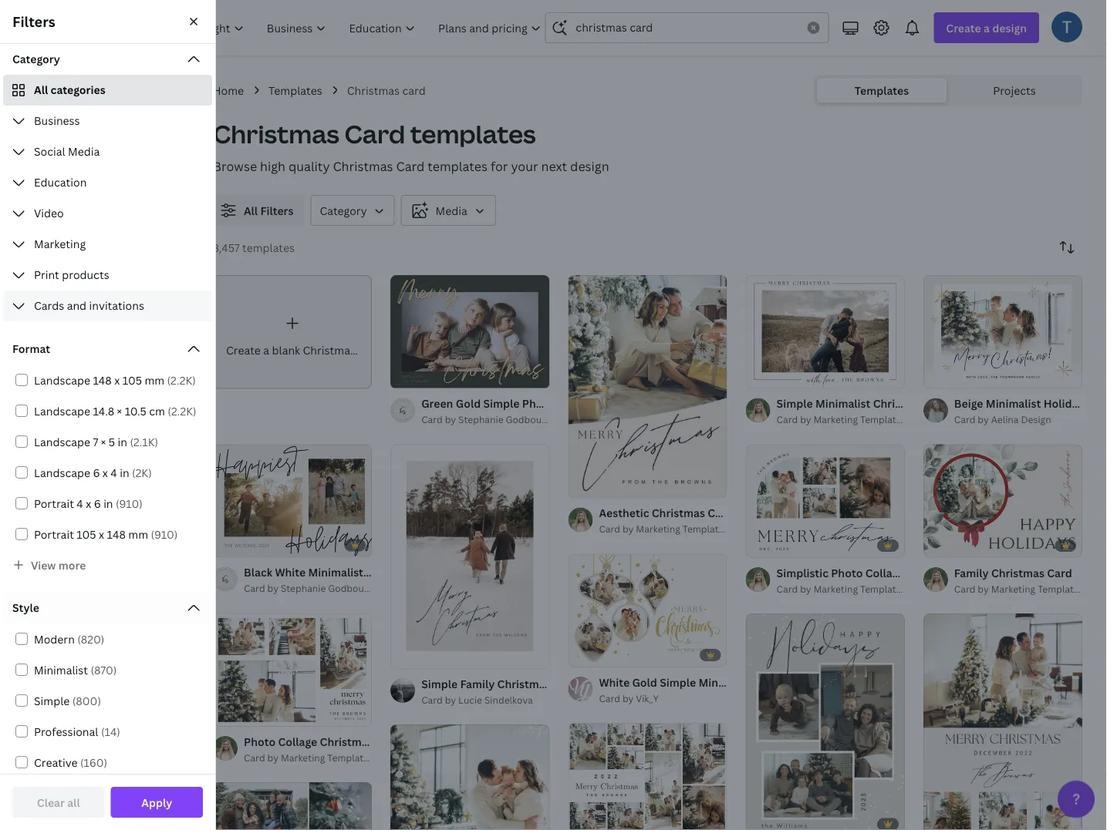 Task type: locate. For each thing, give the bounding box(es) containing it.
2 landscape from the top
[[34, 404, 90, 419]]

and
[[67, 298, 87, 313]]

0 vertical spatial filters
[[12, 12, 55, 31]]

4 down landscape 6 x 4 in (2k)
[[77, 496, 83, 511]]

marketing down simplistic
[[814, 583, 858, 595]]

home
[[213, 83, 244, 98], [91, 175, 122, 189]]

lucie
[[458, 694, 482, 707]]

brand templates link
[[12, 381, 201, 412]]

photos
[[52, 246, 89, 261]]

0 vertical spatial family
[[954, 566, 989, 580]]

(14)
[[101, 725, 120, 739]]

tara schultz's team element
[[22, 80, 52, 111]]

quality
[[288, 158, 330, 175]]

6 down landscape 6 x 4 in (2k)
[[94, 496, 101, 511]]

print products
[[34, 267, 109, 282]]

card by marketing templates co. link for family
[[954, 582, 1100, 597]]

x for 148
[[99, 527, 104, 542]]

portrait for portrait 4 x 6 in (910)
[[34, 496, 74, 511]]

marketing inside simple minimalist christmas photo card card by marketing templates co.
[[814, 413, 858, 426]]

0 vertical spatial in
[[118, 435, 127, 449]]

1 horizontal spatial 4
[[111, 466, 117, 480]]

1 landscape from the top
[[34, 373, 90, 388]]

3,457
[[213, 240, 240, 255]]

10.5
[[125, 404, 146, 419]]

video
[[34, 206, 64, 220]]

7
[[93, 435, 98, 449]]

1 horizontal spatial card by stephanie godbout design
[[421, 413, 578, 426]]

simplistic photo collage christmas card card by marketing templates co.
[[777, 566, 988, 595]]

collage
[[865, 566, 905, 580], [278, 735, 317, 750]]

1 horizontal spatial (910)
[[151, 527, 178, 542]]

1 horizontal spatial media
[[436, 203, 467, 218]]

0 horizontal spatial media
[[68, 144, 100, 159]]

all for all filters
[[244, 203, 258, 218]]

home left templates link in the top left of the page
[[213, 83, 244, 98]]

all down education
[[52, 211, 66, 226]]

0 vertical spatial 4
[[111, 466, 117, 480]]

simple (800)
[[34, 694, 101, 709]]

1 vertical spatial family
[[460, 677, 495, 692]]

1 vertical spatial home
[[91, 175, 122, 189]]

minimalist up "simple (800)"
[[34, 663, 88, 678]]

create a blank christmas card
[[226, 343, 383, 358]]

marketing inside simplistic photo collage christmas card card by marketing templates co.
[[814, 583, 858, 595]]

portrait down landscape 6 x 4 in (2k)
[[34, 496, 74, 511]]

christmas card with photo collage image
[[568, 723, 727, 831]]

2 vertical spatial in
[[103, 496, 113, 511]]

all up 3,457 templates
[[244, 203, 258, 218]]

× right 7
[[101, 435, 106, 449]]

0 horizontal spatial minimalist
[[34, 663, 88, 678]]

apply
[[141, 796, 172, 810]]

home right to
[[91, 175, 122, 189]]

(820)
[[77, 632, 104, 647]]

portrait up view more
[[34, 527, 74, 542]]

all
[[34, 82, 48, 97], [244, 203, 258, 218], [52, 211, 66, 226]]

tara schultz's team image
[[22, 80, 52, 111]]

1 horizontal spatial ×
[[117, 404, 122, 419]]

category button
[[3, 44, 212, 75]]

1 vertical spatial in
[[120, 466, 129, 480]]

0 horizontal spatial category
[[12, 51, 60, 66]]

christmas card
[[347, 83, 426, 98]]

1 horizontal spatial all
[[52, 211, 66, 226]]

card
[[344, 117, 405, 151], [396, 158, 425, 175], [358, 343, 383, 358], [963, 396, 988, 411], [421, 413, 443, 426], [777, 413, 798, 426], [954, 413, 975, 426], [708, 506, 733, 521], [599, 523, 620, 536], [963, 566, 988, 580], [1047, 566, 1072, 580], [244, 583, 265, 595], [777, 583, 798, 595], [954, 583, 975, 595], [587, 677, 612, 692], [599, 692, 620, 705], [421, 694, 443, 707], [376, 735, 401, 750], [244, 752, 265, 765]]

content
[[44, 324, 81, 336]]

4 landscape from the top
[[34, 466, 90, 480]]

0 vertical spatial simple
[[777, 396, 813, 411]]

back to home
[[49, 175, 122, 189]]

marketing down video on the top left
[[34, 236, 86, 251]]

social media
[[34, 144, 100, 159]]

105 up 10.5
[[122, 373, 142, 388]]

mm up cm
[[145, 373, 164, 388]]

0 vertical spatial (910)
[[116, 496, 143, 511]]

templates left for
[[428, 158, 488, 175]]

photo inside simple minimalist christmas photo card card by marketing templates co.
[[929, 396, 961, 411]]

x up view more dropdown button
[[99, 527, 104, 542]]

all for all categories
[[34, 82, 48, 97]]

print
[[34, 267, 59, 282]]

1 vertical spatial mm
[[128, 527, 148, 542]]

modern (820)
[[34, 632, 104, 647]]

1 horizontal spatial 105
[[122, 373, 142, 388]]

top level navigation element
[[136, 12, 607, 43]]

trash link
[[12, 788, 201, 819]]

14.8
[[93, 404, 114, 419]]

simple for simple family christmas photo card
[[421, 677, 458, 692]]

in left (2k) at left bottom
[[120, 466, 129, 480]]

christmas inside aesthetic christmas card with photo card by marketing templates co.
[[652, 506, 705, 521]]

148 up view more dropdown button
[[107, 527, 126, 542]]

× right 14.8
[[117, 404, 122, 419]]

simple minimalist christmas photo card image
[[746, 275, 905, 389]]

schultz's
[[87, 81, 134, 96]]

1 vertical spatial simple
[[421, 677, 458, 692]]

family inside family christmas card card by marketing templates co.
[[954, 566, 989, 580]]

filters up 3,457 templates
[[260, 203, 293, 218]]

4 left (2k) at left bottom
[[111, 466, 117, 480]]

1 horizontal spatial minimalist
[[815, 396, 871, 411]]

0 vertical spatial category
[[12, 51, 60, 66]]

landscape for landscape 14.8 × 10.5 cm
[[34, 404, 90, 419]]

aelina
[[991, 413, 1019, 426]]

all for all templates
[[52, 211, 66, 226]]

family christmas card image
[[923, 444, 1082, 558]]

back
[[49, 175, 74, 189]]

landscape up starred
[[34, 404, 90, 419]]

1 vertical spatial collage
[[278, 735, 317, 750]]

2 horizontal spatial simple
[[777, 396, 813, 411]]

co. inside simple minimalist christmas photo card card by marketing templates co.
[[908, 413, 923, 426]]

0 horizontal spatial card by stephanie godbout design link
[[244, 581, 400, 597]]

high
[[260, 158, 285, 175]]

105
[[122, 373, 142, 388], [77, 527, 96, 542]]

landscape left 7
[[34, 435, 90, 449]]

templates
[[410, 117, 536, 151], [428, 158, 488, 175], [69, 211, 121, 226], [242, 240, 295, 255]]

0 horizontal spatial card by stephanie godbout design
[[244, 583, 400, 595]]

filters up 'tara schultz's team' image
[[12, 12, 55, 31]]

(910)
[[116, 496, 143, 511], [151, 527, 178, 542]]

card inside card by aelina design link
[[954, 413, 975, 426]]

1 vertical spatial 105
[[77, 527, 96, 542]]

co. inside family christmas card card by marketing templates co.
[[1086, 583, 1100, 595]]

0 vertical spatial collage
[[865, 566, 905, 580]]

1 horizontal spatial family
[[954, 566, 989, 580]]

landscape up brand
[[34, 373, 90, 388]]

category down quality
[[320, 203, 367, 218]]

members
[[82, 752, 131, 766]]

collage inside photo collage christmas card card by marketing templates co.
[[278, 735, 317, 750]]

co. for with
[[731, 523, 745, 536]]

landscape for landscape 6 x 4 in
[[34, 466, 90, 480]]

starred
[[54, 426, 93, 441]]

tara schultz's team
[[62, 81, 163, 96]]

×
[[117, 404, 122, 419], [101, 435, 106, 449]]

0 vertical spatial mm
[[145, 373, 164, 388]]

0 horizontal spatial design
[[370, 583, 400, 595]]

in for portrait 4 x 6 in
[[103, 496, 113, 511]]

0 vertical spatial ×
[[117, 404, 122, 419]]

x
[[114, 373, 120, 388], [102, 466, 108, 480], [86, 496, 91, 511], [99, 527, 104, 542]]

photo inside photo collage christmas card card by marketing templates co.
[[244, 735, 276, 750]]

by inside photo collage christmas card card by marketing templates co.
[[267, 752, 278, 765]]

format button
[[3, 334, 212, 365]]

print products button
[[3, 260, 212, 291]]

all inside button
[[34, 82, 48, 97]]

0 vertical spatial media
[[68, 144, 100, 159]]

1 horizontal spatial home
[[213, 83, 244, 98]]

0 horizontal spatial all
[[34, 82, 48, 97]]

0 vertical spatial card by stephanie godbout design
[[421, 413, 578, 426]]

sindelkova
[[484, 694, 533, 707]]

category up 'tara schultz's team' image
[[12, 51, 60, 66]]

christmas inside simple family christmas photo card card by lucie sindelkova
[[497, 677, 551, 692]]

mm up view more dropdown button
[[128, 527, 148, 542]]

icons
[[52, 282, 80, 297]]

all left tara
[[34, 82, 48, 97]]

1 vertical spatial godbout
[[328, 583, 368, 595]]

0 horizontal spatial simple
[[34, 694, 70, 709]]

invite members
[[49, 752, 131, 766]]

0 vertical spatial (2.2k)
[[167, 373, 196, 388]]

minimalist down simple minimalist christmas photo card
[[815, 396, 871, 411]]

card by stephanie godbout design link
[[421, 412, 578, 428], [244, 581, 400, 597]]

x down landscape 6 x 4 in (2k)
[[86, 496, 91, 511]]

1 horizontal spatial godbout
[[506, 413, 545, 426]]

christmas inside simple minimalist christmas photo card card by marketing templates co.
[[873, 396, 926, 411]]

1 vertical spatial (2.2k)
[[168, 404, 196, 419]]

0 vertical spatial minimalist
[[815, 396, 871, 411]]

0 horizontal spatial home
[[91, 175, 122, 189]]

0 horizontal spatial collage
[[278, 735, 317, 750]]

media button
[[401, 195, 496, 226]]

x down the "landscape 7 × 5 in (2.1k)"
[[102, 466, 108, 480]]

1 vertical spatial category
[[320, 203, 367, 218]]

1 horizontal spatial card by stephanie godbout design link
[[421, 412, 578, 428]]

2 vertical spatial simple
[[34, 694, 70, 709]]

0 vertical spatial portrait
[[34, 496, 74, 511]]

in right 5 at the left of the page
[[118, 435, 127, 449]]

co. for photo
[[908, 413, 923, 426]]

collage inside simplistic photo collage christmas card card by marketing templates co.
[[865, 566, 905, 580]]

a
[[263, 343, 269, 358]]

marketing down family christmas card link
[[991, 583, 1036, 595]]

2 portrait from the top
[[34, 527, 74, 542]]

co. inside simplistic photo collage christmas card card by marketing templates co.
[[908, 583, 923, 595]]

green gold simple photo handwriting merry christmas holiday card image
[[391, 275, 550, 389]]

christmas
[[347, 83, 400, 98], [213, 117, 339, 151], [333, 158, 393, 175], [303, 343, 356, 358], [873, 396, 926, 411], [652, 506, 705, 521], [907, 566, 960, 580], [991, 566, 1045, 580], [497, 677, 551, 692], [320, 735, 373, 750]]

simple inside simple family christmas photo card card by lucie sindelkova
[[421, 677, 458, 692]]

christmas card templates browse high quality christmas card templates for your next design
[[213, 117, 609, 175]]

simple inside simple minimalist christmas photo card card by marketing templates co.
[[777, 396, 813, 411]]

templates up marketing dropdown button
[[69, 211, 121, 226]]

105 down portrait 4 x 6 in (910)
[[77, 527, 96, 542]]

0 horizontal spatial 4
[[77, 496, 83, 511]]

1 vertical spatial card by stephanie godbout design
[[244, 583, 400, 595]]

card
[[402, 83, 426, 98]]

for
[[491, 158, 508, 175]]

1 vertical spatial ×
[[101, 435, 106, 449]]

None search field
[[545, 12, 829, 43]]

back to home link
[[12, 167, 201, 198]]

148 up "brand templates"
[[93, 373, 112, 388]]

try canva pro button
[[12, 125, 201, 154]]

1 horizontal spatial filters
[[260, 203, 293, 218]]

1 vertical spatial filters
[[260, 203, 293, 218]]

landscape up portrait 4 x 6 in (910)
[[34, 466, 90, 480]]

× for 10.5
[[117, 404, 122, 419]]

marketing down aesthetic
[[636, 523, 680, 536]]

(160)
[[80, 756, 107, 770]]

(910) for portrait 4 x 6 in (910)
[[116, 496, 143, 511]]

co. inside aesthetic christmas card with photo card by marketing templates co.
[[731, 523, 745, 536]]

1 horizontal spatial simple
[[421, 677, 458, 692]]

marketing inside dropdown button
[[34, 236, 86, 251]]

(910) for portrait 105 x 148 mm (910)
[[151, 527, 178, 542]]

2 horizontal spatial all
[[244, 203, 258, 218]]

1 vertical spatial media
[[436, 203, 467, 218]]

x up "brand templates"
[[114, 373, 120, 388]]

marketing down simple minimalist christmas photo card link
[[814, 413, 858, 426]]

style button
[[3, 593, 212, 624]]

0 vertical spatial 6
[[93, 466, 100, 480]]

all inside button
[[244, 203, 258, 218]]

1 horizontal spatial category
[[320, 203, 367, 218]]

education
[[34, 175, 87, 189]]

(910) up view more dropdown button
[[151, 527, 178, 542]]

0 horizontal spatial family
[[460, 677, 495, 692]]

portrait
[[34, 496, 74, 511], [34, 527, 74, 542]]

0 vertical spatial card by stephanie godbout design link
[[421, 412, 578, 428]]

card by marketing templates co. link
[[777, 412, 923, 428], [599, 522, 745, 537], [777, 582, 923, 597], [954, 582, 1100, 597], [244, 751, 390, 766]]

simple for simple minimalist christmas photo card
[[777, 396, 813, 411]]

by
[[445, 413, 456, 426], [800, 413, 811, 426], [978, 413, 989, 426], [623, 523, 634, 536], [267, 583, 278, 595], [800, 583, 811, 595], [978, 583, 989, 595], [623, 692, 634, 705], [445, 694, 456, 707], [267, 752, 278, 765]]

marketing down photo collage christmas card link
[[281, 752, 325, 765]]

try
[[73, 132, 90, 147]]

mm for portrait 105 x 148 mm
[[128, 527, 148, 542]]

1 portrait from the top
[[34, 496, 74, 511]]

0 vertical spatial 105
[[122, 373, 142, 388]]

1 vertical spatial card by stephanie godbout design link
[[244, 581, 400, 597]]

templates inside family christmas card card by marketing templates co.
[[1038, 583, 1084, 595]]

creative
[[34, 756, 78, 770]]

4
[[111, 466, 117, 480], [77, 496, 83, 511]]

× for 5
[[101, 435, 106, 449]]

card by vik_y link
[[599, 691, 727, 707]]

templates inside photo collage christmas card card by marketing templates co.
[[327, 752, 373, 765]]

0 horizontal spatial ×
[[101, 435, 106, 449]]

card by marketing templates co. link for simple
[[777, 412, 923, 428]]

1 vertical spatial 148
[[107, 527, 126, 542]]

try canva pro
[[73, 132, 146, 147]]

in up the portrait 105 x 148 mm (910)
[[103, 496, 113, 511]]

in
[[118, 435, 127, 449], [120, 466, 129, 480], [103, 496, 113, 511]]

0 vertical spatial home
[[213, 83, 244, 98]]

templates inside simple minimalist christmas photo card card by marketing templates co.
[[860, 413, 906, 426]]

3 landscape from the top
[[34, 435, 90, 449]]

1 vertical spatial 4
[[77, 496, 83, 511]]

design
[[548, 413, 578, 426], [1021, 413, 1051, 426], [370, 583, 400, 595]]

(910) down (2k) at left bottom
[[116, 496, 143, 511]]

6 down the "landscape 7 × 5 in (2.1k)"
[[93, 466, 100, 480]]

1 vertical spatial portrait
[[34, 527, 74, 542]]

1 horizontal spatial stephanie
[[458, 413, 503, 426]]

aesthetic christmas card with photo card by marketing templates co.
[[599, 506, 792, 536]]

0 vertical spatial stephanie
[[458, 413, 503, 426]]

category inside category dropdown button
[[12, 51, 60, 66]]

0 horizontal spatial stephanie
[[281, 583, 326, 595]]

simplistic photo collage christmas card image
[[746, 444, 905, 558]]

category
[[12, 51, 60, 66], [320, 203, 367, 218]]

1 horizontal spatial collage
[[865, 566, 905, 580]]

1 vertical spatial stephanie
[[281, 583, 326, 595]]

0 horizontal spatial (910)
[[116, 496, 143, 511]]

1 vertical spatial (910)
[[151, 527, 178, 542]]



Task type: describe. For each thing, give the bounding box(es) containing it.
clear
[[37, 796, 65, 810]]

landscape 6 x 4 in (2k)
[[34, 466, 152, 480]]

photos link
[[22, 239, 191, 268]]

home link
[[213, 82, 244, 99]]

all
[[67, 796, 80, 810]]

landscape for landscape 148 x 105 mm
[[34, 373, 90, 388]]

card by marketing templates co. link for aesthetic
[[599, 522, 745, 537]]

1
[[102, 98, 107, 111]]

next
[[541, 158, 567, 175]]

view
[[31, 558, 56, 573]]

clear all
[[37, 796, 80, 810]]

christmas inside simplistic photo collage christmas card card by marketing templates co.
[[907, 566, 960, 580]]

templates link
[[269, 82, 322, 99]]

all filters
[[244, 203, 293, 218]]

christmas inside photo collage christmas card card by marketing templates co.
[[320, 735, 373, 750]]

create
[[226, 343, 261, 358]]

simple minimalist christmas photo card link
[[777, 395, 988, 412]]

0 vertical spatial 148
[[93, 373, 112, 388]]

invite members button
[[12, 744, 201, 775]]

marketing inside family christmas card card by marketing templates co.
[[991, 583, 1036, 595]]

create a blank christmas card element
[[213, 275, 383, 389]]

landscape 14.8 × 10.5 cm (2.2k)
[[34, 404, 196, 419]]

cards and invitations
[[34, 298, 144, 313]]

5
[[109, 435, 115, 449]]

clear all button
[[12, 788, 105, 819]]

x for 4
[[102, 466, 108, 480]]

(2.2k) for landscape 148 x 105 mm (2.2k)
[[167, 373, 196, 388]]

professional (14)
[[34, 725, 120, 739]]

portrait 105 x 148 mm (910)
[[34, 527, 178, 542]]

projects
[[993, 83, 1036, 98]]

white gold simple minimalist photo frame collage merry christmas card image
[[568, 554, 727, 667]]

mm for landscape 148 x 105 mm
[[145, 373, 164, 388]]

by inside family christmas card card by marketing templates co.
[[978, 583, 989, 595]]

(2.2k) for landscape 14.8 × 10.5 cm (2.2k)
[[168, 404, 196, 419]]

simple family christmas photo card image
[[391, 445, 550, 669]]

simplistic photo collage holiday card image
[[923, 614, 1082, 831]]

2 horizontal spatial design
[[1021, 413, 1051, 426]]

0 horizontal spatial godbout
[[328, 583, 368, 595]]

photo collage christmas card image
[[213, 613, 372, 727]]

brand templates
[[54, 389, 142, 404]]

marketing inside aesthetic christmas card with photo card by marketing templates co.
[[636, 523, 680, 536]]

minimalist inside simple minimalist christmas photo card card by marketing templates co.
[[815, 396, 871, 411]]

categories
[[51, 82, 106, 97]]

(2k)
[[132, 466, 152, 480]]

aesthetic
[[599, 506, 649, 521]]

card by aelina design
[[954, 413, 1051, 426]]

portrait for portrait 105 x 148 mm (910)
[[34, 527, 74, 542]]

1 horizontal spatial design
[[548, 413, 578, 426]]

all filters button
[[213, 195, 304, 226]]

by inside simplistic photo collage christmas card card by marketing templates co.
[[800, 583, 811, 595]]

vik_y
[[636, 692, 659, 705]]

card by marketing templates co. link for photo
[[244, 751, 390, 766]]

3,457 templates
[[213, 240, 295, 255]]

christmas inside family christmas card card by marketing templates co.
[[991, 566, 1045, 580]]

design
[[570, 158, 609, 175]]

family christmas card link
[[954, 565, 1082, 582]]

by inside simple minimalist christmas photo card card by marketing templates co.
[[800, 413, 811, 426]]

green and white collage happy holidays christmas family photo card image
[[213, 783, 372, 831]]

all templates link
[[22, 204, 191, 233]]

beige minimalist holiday family photo merry christmas card image
[[923, 275, 1082, 388]]

templates inside all templates link
[[69, 211, 121, 226]]

view more
[[31, 558, 86, 573]]

photo collage christmas card link
[[244, 734, 401, 751]]

card inside create a blank christmas card element
[[358, 343, 383, 358]]

trash
[[49, 796, 78, 810]]

all categories button
[[3, 75, 212, 106]]

create a blank christmas card link
[[213, 275, 383, 389]]

0 horizontal spatial 105
[[77, 527, 96, 542]]

in for landscape 7 × 5 in
[[118, 435, 127, 449]]

simple family christmas photo card card by lucie sindelkova
[[421, 677, 612, 707]]

all categories
[[34, 82, 106, 97]]

card inside card by vik_y link
[[599, 692, 620, 705]]

card by vik_y
[[599, 692, 659, 705]]

your
[[22, 324, 42, 336]]

co. inside photo collage christmas card card by marketing templates co.
[[376, 752, 390, 765]]

templates inside aesthetic christmas card with photo card by marketing templates co.
[[683, 523, 729, 536]]

templates inside simplistic photo collage christmas card card by marketing templates co.
[[860, 583, 906, 595]]

creative (160)
[[34, 756, 107, 770]]

family inside simple family christmas photo card card by lucie sindelkova
[[460, 677, 495, 692]]

education button
[[3, 167, 212, 198]]

by inside simple family christmas photo card card by lucie sindelkova
[[445, 694, 456, 707]]

business button
[[3, 106, 212, 137]]

cards and invitations button
[[3, 291, 212, 322]]

with
[[735, 506, 758, 521]]

media inside dropdown button
[[68, 144, 100, 159]]

marketing button
[[3, 229, 212, 260]]

video button
[[3, 198, 212, 229]]

1 vertical spatial 6
[[94, 496, 101, 511]]

in for landscape 6 x 4 in
[[120, 466, 129, 480]]

more
[[58, 558, 86, 573]]

co. for christmas
[[908, 583, 923, 595]]

neutral beige picture collage christmas card image
[[391, 725, 550, 831]]

landscape 7 × 5 in (2.1k)
[[34, 435, 158, 449]]

all templates
[[52, 211, 121, 226]]

browse
[[213, 158, 257, 175]]

card by stephanie godbout design for the topmost the card by stephanie godbout design link
[[421, 413, 578, 426]]

invitations
[[89, 298, 144, 313]]

white minimalist stylish photo new year christmas greeting card image
[[746, 614, 905, 831]]

0 vertical spatial godbout
[[506, 413, 545, 426]]

(2.1k)
[[130, 435, 158, 449]]

category inside category button
[[320, 203, 367, 218]]

photo inside aesthetic christmas card with photo card by marketing templates co.
[[761, 506, 792, 521]]

templates up for
[[410, 117, 536, 151]]

canva
[[93, 132, 125, 147]]

media inside button
[[436, 203, 467, 218]]

business
[[34, 113, 80, 128]]

simplistic photo collage christmas card link
[[777, 565, 988, 582]]

pro
[[128, 132, 146, 147]]

x for 6
[[86, 496, 91, 511]]

filters inside button
[[260, 203, 293, 218]]

blank
[[272, 343, 300, 358]]

x for 105
[[114, 373, 120, 388]]

format
[[12, 341, 50, 356]]

1 vertical spatial minimalist
[[34, 663, 88, 678]]

photo collage christmas card card by marketing templates co.
[[244, 735, 401, 765]]

by inside aesthetic christmas card with photo card by marketing templates co.
[[623, 523, 634, 536]]

landscape for landscape 7 × 5 in
[[34, 435, 90, 449]]

your content
[[22, 324, 81, 336]]

family christmas card card by marketing templates co.
[[954, 566, 1100, 595]]

templates down all filters
[[242, 240, 295, 255]]

apply button
[[111, 788, 203, 819]]

team
[[136, 81, 163, 96]]

view more button
[[9, 550, 206, 581]]

simple family christmas photo card link
[[421, 676, 612, 693]]

free
[[62, 98, 81, 111]]

card by stephanie godbout design for the bottommost the card by stephanie godbout design link
[[244, 583, 400, 595]]

modern
[[34, 632, 75, 647]]

0 horizontal spatial filters
[[12, 12, 55, 31]]

card by lucie sindelkova link
[[421, 693, 550, 708]]

black white minimalist photo collage handwriting christmas holiday card image
[[213, 444, 372, 558]]

to
[[77, 175, 88, 189]]

card by marketing templates co. link for simplistic
[[777, 582, 923, 597]]

your
[[511, 158, 538, 175]]

aesthetic christmas card with photo image
[[568, 275, 727, 498]]

starred link
[[12, 418, 201, 449]]

icons link
[[22, 275, 191, 304]]

landscape 148 x 105 mm (2.2k)
[[34, 373, 196, 388]]

tara
[[62, 81, 84, 96]]

products
[[62, 267, 109, 282]]

marketing inside photo collage christmas card card by marketing templates co.
[[281, 752, 325, 765]]

photo inside simplistic photo collage christmas card card by marketing templates co.
[[831, 566, 863, 580]]

photo inside simple family christmas photo card card by lucie sindelkova
[[553, 677, 585, 692]]



Task type: vqa. For each thing, say whether or not it's contained in the screenshot.
191%
no



